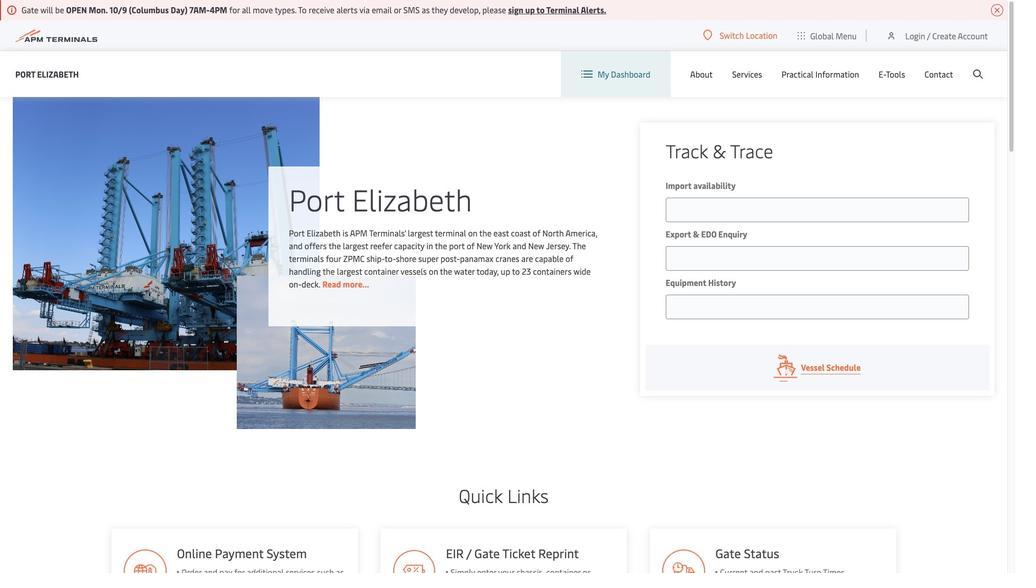 Task type: vqa. For each thing, say whether or not it's contained in the screenshot.
'picking'
no



Task type: describe. For each thing, give the bounding box(es) containing it.
types.
[[275, 4, 296, 15]]

links
[[508, 483, 549, 508]]

apm
[[350, 228, 368, 239]]

zpmc
[[343, 253, 365, 264]]

craine 1600 image
[[237, 276, 416, 430]]

the up four in the left of the page
[[329, 240, 341, 252]]

about button
[[690, 51, 713, 97]]

day)
[[171, 4, 188, 15]]

close alert image
[[991, 4, 1004, 16]]

availability
[[694, 180, 736, 191]]

to inside port elizabeth is apm terminals' largest terminal on the east coast of north america, and offers the largest reefer capacity in the port of new york and new jersey. the terminals four zpmc ship-to-shore super post-panamax cranes are capable of handling the largest container vessels on the water today, up to 23 containers wide on-deck.
[[512, 266, 520, 277]]

capacity
[[394, 240, 425, 252]]

& for trace
[[713, 138, 726, 163]]

10/9
[[110, 4, 127, 15]]

online
[[176, 546, 211, 562]]

containers
[[533, 266, 572, 277]]

to
[[298, 4, 307, 15]]

1 vertical spatial port elizabeth
[[289, 179, 472, 219]]

menu
[[836, 30, 857, 41]]

enquiry
[[719, 229, 748, 240]]

services button
[[732, 51, 762, 97]]

capable
[[535, 253, 564, 264]]

1 and from the left
[[289, 240, 303, 252]]

vessel schedule
[[801, 362, 861, 373]]

port elizabeth link
[[15, 68, 79, 81]]

the up read
[[323, 266, 335, 277]]

the down post-
[[440, 266, 452, 277]]

edo
[[701, 229, 717, 240]]

my dashboard
[[598, 69, 651, 80]]

& for edo
[[693, 229, 700, 240]]

terminal
[[435, 228, 466, 239]]

history
[[708, 277, 736, 289]]

quick
[[459, 483, 503, 508]]

manager truck appointments - 53 image
[[662, 550, 705, 574]]

0 horizontal spatial of
[[467, 240, 475, 252]]

sign up to terminal alerts. link
[[508, 4, 607, 15]]

login
[[906, 30, 926, 41]]

account
[[958, 30, 988, 41]]

/ gate
[[467, 546, 500, 562]]

contact button
[[925, 51, 954, 97]]

global menu
[[810, 30, 857, 41]]

1 new from the left
[[477, 240, 493, 252]]

import
[[666, 180, 692, 191]]

practical information
[[782, 69, 860, 80]]

track
[[666, 138, 708, 163]]

the right in
[[435, 240, 447, 252]]

e-
[[879, 69, 886, 80]]

for
[[229, 4, 240, 15]]

global
[[810, 30, 834, 41]]

shore
[[396, 253, 416, 264]]

move
[[253, 4, 273, 15]]

container
[[364, 266, 399, 277]]

2 and from the left
[[513, 240, 526, 252]]

services
[[732, 69, 762, 80]]

terminals
[[289, 253, 324, 264]]

payment
[[214, 546, 263, 562]]

read
[[322, 279, 341, 290]]

quick links
[[459, 483, 549, 508]]

water
[[454, 266, 475, 277]]

switch location
[[720, 30, 778, 41]]

practical information button
[[782, 51, 860, 97]]

1 horizontal spatial on
[[468, 228, 478, 239]]

2 vertical spatial largest
[[337, 266, 362, 277]]

2 horizontal spatial elizabeth
[[352, 179, 472, 219]]

book online services - 105 image
[[123, 550, 166, 574]]

eir / gate ticket reprint
[[446, 546, 579, 562]]

the
[[573, 240, 586, 252]]

equipment history
[[666, 277, 736, 289]]

vessels
[[401, 266, 427, 277]]

sms
[[403, 4, 420, 15]]

new cranes a8 1600 image
[[13, 97, 320, 371]]

23
[[522, 266, 531, 277]]

alerts
[[337, 4, 358, 15]]

deck.
[[302, 279, 321, 290]]

location
[[746, 30, 778, 41]]

schedule
[[827, 362, 861, 373]]

my
[[598, 69, 609, 80]]

email
[[372, 4, 392, 15]]

or
[[394, 4, 401, 15]]

vessel schedule link
[[645, 345, 990, 391]]

login / create account
[[906, 30, 988, 41]]

2 new from the left
[[528, 240, 545, 252]]

contact
[[925, 69, 954, 80]]

cranes
[[496, 253, 520, 264]]

terminals'
[[369, 228, 406, 239]]

in
[[427, 240, 433, 252]]

vessel
[[801, 362, 825, 373]]

0 vertical spatial elizabeth
[[37, 68, 79, 80]]

2 vertical spatial of
[[566, 253, 574, 264]]

open
[[66, 4, 87, 15]]

offers
[[305, 240, 327, 252]]

equipment
[[666, 277, 707, 289]]

gate for gate will be open mon. 10/9 (columbus day) 7am-4pm for all move types. to receive alerts via email or sms as they develop, please sign up to terminal alerts.
[[21, 4, 38, 15]]



Task type: locate. For each thing, give the bounding box(es) containing it.
1 vertical spatial elizabeth
[[352, 179, 472, 219]]

(columbus
[[129, 4, 169, 15]]

0 vertical spatial on
[[468, 228, 478, 239]]

alerts.
[[581, 4, 607, 15]]

switch location button
[[703, 30, 778, 41]]

read more... link
[[322, 279, 369, 290]]

new
[[477, 240, 493, 252], [528, 240, 545, 252]]

1 horizontal spatial gate
[[716, 546, 741, 562]]

read more...
[[322, 279, 369, 290]]

new up are
[[528, 240, 545, 252]]

0 vertical spatial largest
[[408, 228, 433, 239]]

reprint
[[538, 546, 579, 562]]

apmt icon 135 image
[[393, 550, 436, 574]]

gate
[[21, 4, 38, 15], [716, 546, 741, 562]]

import availability
[[666, 180, 736, 191]]

are
[[522, 253, 533, 264]]

0 horizontal spatial and
[[289, 240, 303, 252]]

1 horizontal spatial of
[[533, 228, 541, 239]]

gate left will
[[21, 4, 38, 15]]

0 vertical spatial up
[[525, 4, 535, 15]]

practical
[[782, 69, 814, 80]]

0 horizontal spatial on
[[429, 266, 438, 277]]

largest up read more... link
[[337, 266, 362, 277]]

1 horizontal spatial up
[[525, 4, 535, 15]]

york
[[495, 240, 511, 252]]

up down cranes
[[501, 266, 510, 277]]

& left trace
[[713, 138, 726, 163]]

of right port
[[467, 240, 475, 252]]

elizabeth
[[37, 68, 79, 80], [352, 179, 472, 219], [307, 228, 341, 239]]

up inside port elizabeth is apm terminals' largest terminal on the east coast of north america, and offers the largest reefer capacity in the port of new york and new jersey. the terminals four zpmc ship-to-shore super post-panamax cranes are capable of handling the largest container vessels on the water today, up to 23 containers wide on-deck.
[[501, 266, 510, 277]]

gate will be open mon. 10/9 (columbus day) 7am-4pm for all move types. to receive alerts via email or sms as they develop, please sign up to terminal alerts.
[[21, 4, 607, 15]]

1 horizontal spatial &
[[713, 138, 726, 163]]

ship-
[[367, 253, 385, 264]]

more...
[[343, 279, 369, 290]]

0 horizontal spatial gate
[[21, 4, 38, 15]]

1 horizontal spatial and
[[513, 240, 526, 252]]

0 vertical spatial of
[[533, 228, 541, 239]]

port elizabeth is apm terminals' largest terminal on the east coast of north america, and offers the largest reefer capacity in the port of new york and new jersey. the terminals four zpmc ship-to-shore super post-panamax cranes are capable of handling the largest container vessels on the water today, up to 23 containers wide on-deck.
[[289, 228, 598, 290]]

today,
[[477, 266, 499, 277]]

receive
[[309, 4, 335, 15]]

eir / gate ticket reprint link
[[381, 529, 627, 574]]

is
[[343, 228, 348, 239]]

0 horizontal spatial up
[[501, 266, 510, 277]]

of right coast
[[533, 228, 541, 239]]

1 vertical spatial of
[[467, 240, 475, 252]]

to left terminal
[[537, 4, 545, 15]]

0 vertical spatial to
[[537, 4, 545, 15]]

create
[[933, 30, 956, 41]]

port
[[15, 68, 35, 80], [289, 179, 345, 219], [289, 228, 305, 239]]

east
[[494, 228, 509, 239]]

new up the panamax
[[477, 240, 493, 252]]

0 horizontal spatial to
[[512, 266, 520, 277]]

reefer
[[370, 240, 392, 252]]

0 vertical spatial gate
[[21, 4, 38, 15]]

jersey.
[[546, 240, 571, 252]]

0 vertical spatial port
[[15, 68, 35, 80]]

wide
[[574, 266, 591, 277]]

via
[[360, 4, 370, 15]]

trace
[[730, 138, 774, 163]]

port
[[449, 240, 465, 252]]

handling
[[289, 266, 321, 277]]

export
[[666, 229, 691, 240]]

system
[[266, 546, 306, 562]]

1 vertical spatial &
[[693, 229, 700, 240]]

1 horizontal spatial elizabeth
[[307, 228, 341, 239]]

panamax
[[460, 253, 494, 264]]

of down "the"
[[566, 253, 574, 264]]

largest up zpmc
[[343, 240, 368, 252]]

1 vertical spatial to
[[512, 266, 520, 277]]

the left east
[[479, 228, 492, 239]]

track & trace
[[666, 138, 774, 163]]

on right terminal on the left of the page
[[468, 228, 478, 239]]

to left 23
[[512, 266, 520, 277]]

north
[[543, 228, 564, 239]]

2 vertical spatial port
[[289, 228, 305, 239]]

will
[[40, 4, 53, 15]]

&
[[713, 138, 726, 163], [693, 229, 700, 240]]

be
[[55, 4, 64, 15]]

about
[[690, 69, 713, 80]]

dashboard
[[611, 69, 651, 80]]

0 horizontal spatial new
[[477, 240, 493, 252]]

e-tools button
[[879, 51, 905, 97]]

1 vertical spatial on
[[429, 266, 438, 277]]

1 horizontal spatial to
[[537, 4, 545, 15]]

up
[[525, 4, 535, 15], [501, 266, 510, 277]]

7am-
[[189, 4, 210, 15]]

gate status link
[[650, 529, 897, 574]]

largest up in
[[408, 228, 433, 239]]

elizabeth inside port elizabeth is apm terminals' largest terminal on the east coast of north america, and offers the largest reefer capacity in the port of new york and new jersey. the terminals four zpmc ship-to-shore super post-panamax cranes are capable of handling the largest container vessels on the water today, up to 23 containers wide on-deck.
[[307, 228, 341, 239]]

status
[[744, 546, 780, 562]]

sign
[[508, 4, 524, 15]]

and up terminals
[[289, 240, 303, 252]]

1 horizontal spatial new
[[528, 240, 545, 252]]

please
[[483, 4, 506, 15]]

0 horizontal spatial port elizabeth
[[15, 68, 79, 80]]

0 vertical spatial &
[[713, 138, 726, 163]]

global menu button
[[788, 20, 867, 51]]

4pm
[[210, 4, 227, 15]]

up right sign
[[525, 4, 535, 15]]

e-tools
[[879, 69, 905, 80]]

to
[[537, 4, 545, 15], [512, 266, 520, 277]]

they
[[432, 4, 448, 15]]

on down super
[[429, 266, 438, 277]]

on
[[468, 228, 478, 239], [429, 266, 438, 277]]

terminal
[[547, 4, 579, 15]]

1 horizontal spatial port elizabeth
[[289, 179, 472, 219]]

gate left status on the bottom of page
[[716, 546, 741, 562]]

to-
[[385, 253, 396, 264]]

2 horizontal spatial of
[[566, 253, 574, 264]]

& left the edo
[[693, 229, 700, 240]]

2 vertical spatial elizabeth
[[307, 228, 341, 239]]

my dashboard button
[[582, 51, 651, 97]]

and
[[289, 240, 303, 252], [513, 240, 526, 252]]

1 vertical spatial largest
[[343, 240, 368, 252]]

1 vertical spatial port
[[289, 179, 345, 219]]

gate inside 'gate status' link
[[716, 546, 741, 562]]

export & edo enquiry
[[666, 229, 748, 240]]

tools
[[886, 69, 905, 80]]

gate for gate status
[[716, 546, 741, 562]]

post-
[[441, 253, 460, 264]]

online payment system
[[176, 546, 306, 562]]

0 horizontal spatial &
[[693, 229, 700, 240]]

1 vertical spatial up
[[501, 266, 510, 277]]

switch
[[720, 30, 744, 41]]

eir
[[446, 546, 464, 562]]

1 vertical spatial gate
[[716, 546, 741, 562]]

port inside port elizabeth is apm terminals' largest terminal on the east coast of north america, and offers the largest reefer capacity in the port of new york and new jersey. the terminals four zpmc ship-to-shore super post-panamax cranes are capable of handling the largest container vessels on the water today, up to 23 containers wide on-deck.
[[289, 228, 305, 239]]

and down coast
[[513, 240, 526, 252]]

0 horizontal spatial elizabeth
[[37, 68, 79, 80]]

as
[[422, 4, 430, 15]]

0 vertical spatial port elizabeth
[[15, 68, 79, 80]]

online payment system link
[[111, 529, 358, 574]]

information
[[816, 69, 860, 80]]



